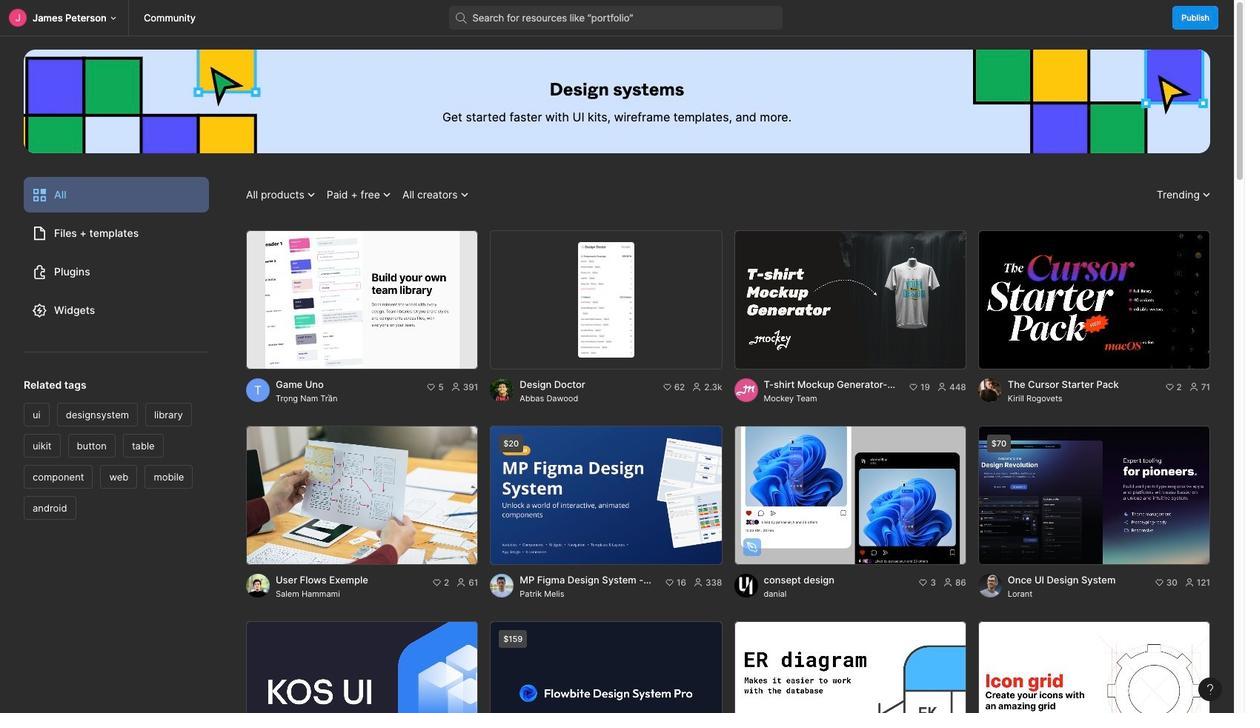 Task type: vqa. For each thing, say whether or not it's contained in the screenshot.
Flowbite Design System Pro 'IMAGE'
yes



Task type: describe. For each thing, give the bounding box(es) containing it.
design doctor image
[[502, 242, 710, 358]]

user flows exemple image
[[246, 426, 478, 565]]

the cursor starter pack image
[[978, 231, 1210, 370]]

icon grid image
[[978, 622, 1210, 714]]

consept design image
[[734, 426, 966, 565]]

help image
[[1207, 685, 1213, 695]]

search large 32 image
[[449, 6, 472, 30]]

mp figma design system - premium image
[[490, 426, 722, 565]]

flowbite design system pro image
[[490, 622, 722, 714]]

t-shirt mockup generator- mockey.ai image
[[734, 231, 966, 370]]



Task type: locate. For each thing, give the bounding box(es) containing it.
er diagram image
[[734, 622, 966, 714]]

kos ui. сross-platform design system for products based on the kasperskyos platform image
[[246, 622, 478, 714]]

game uno image
[[246, 231, 478, 370]]

once ui design system image
[[978, 426, 1210, 565]]

Search for resources like "portfolio" text field
[[472, 9, 770, 27]]



